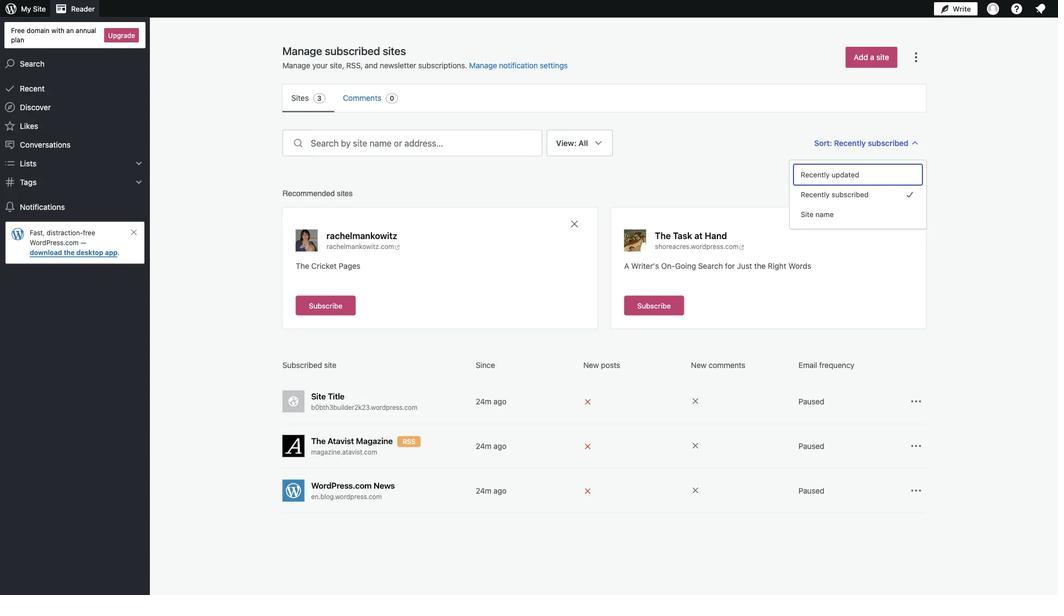 Task type: vqa. For each thing, say whether or not it's contained in the screenshot.
the right WordPress.com
yes



Task type: describe. For each thing, give the bounding box(es) containing it.
site title cell
[[283, 391, 471, 413]]

b0bth3builder2k23.wordpress.com
[[311, 404, 418, 411]]

site title b0bth3builder2k23.wordpress.com
[[311, 392, 418, 411]]

search inside manage subscribed sites main content
[[698, 261, 723, 270]]

keyboard_arrow_down image for lists
[[133, 158, 144, 169]]

24m ago for title
[[476, 397, 507, 406]]

free domain with an annual plan
[[11, 26, 96, 43]]

manage notification settings link
[[469, 61, 568, 70]]

email
[[799, 361, 817, 370]]

cricket
[[311, 261, 337, 270]]

help image
[[1010, 2, 1024, 15]]

wordpress.com news link
[[311, 480, 471, 492]]

site inside column header
[[324, 361, 337, 370]]

new posts
[[584, 361, 620, 370]]

posts
[[601, 361, 620, 370]]

24m ago for news
[[476, 486, 507, 495]]

annual
[[76, 26, 96, 34]]

subscribed site
[[283, 361, 337, 370]]

wordpress.com inside wordpress.com news en.blog.wordpress.com
[[311, 481, 372, 491]]

more information image for title
[[691, 397, 700, 406]]

right
[[768, 261, 787, 270]]

an
[[66, 26, 74, 34]]

reader link
[[50, 0, 99, 18]]

en.blog.wordpress.com link
[[311, 492, 471, 502]]

the inside fast, distraction-free wordpress.com — download the desktop app .
[[64, 249, 75, 257]]

more actions image
[[910, 440, 923, 453]]

recently inside sort: recently subscribed dropdown button
[[834, 138, 866, 147]]

add a site button
[[846, 47, 898, 68]]

24m inside the atavist magazine row
[[476, 442, 492, 451]]

b0bth3builder2k23.wordpress.com link
[[311, 403, 471, 413]]

rachelmankowitz link
[[327, 230, 397, 242]]

table inside manage subscribed sites main content
[[283, 360, 926, 513]]

words
[[789, 261, 811, 270]]

manage left your in the left top of the page
[[283, 61, 310, 70]]

since column header
[[476, 360, 579, 371]]

view: all button
[[547, 130, 613, 244]]

more image
[[910, 51, 923, 64]]

site title row
[[283, 380, 926, 424]]

site name button
[[794, 205, 922, 224]]

right image
[[903, 188, 917, 201]]

comments
[[709, 361, 745, 370]]

writer's
[[631, 261, 659, 270]]

email frequency
[[799, 361, 855, 370]]

free
[[11, 26, 25, 34]]

just
[[737, 261, 752, 270]]

subscribed inside dropdown button
[[868, 138, 909, 147]]

24m for title
[[476, 397, 492, 406]]

app
[[105, 249, 118, 257]]

sort: recently subscribed button
[[810, 133, 926, 153]]

a
[[624, 261, 629, 270]]

site,
[[330, 61, 344, 70]]

new for new posts
[[584, 361, 599, 370]]

name
[[816, 210, 834, 219]]

0 horizontal spatial site
[[33, 5, 46, 13]]

subscribed
[[283, 361, 322, 370]]

rachelmankowitz.com link
[[327, 242, 417, 252]]

updated
[[832, 171, 859, 179]]

notifications
[[20, 202, 65, 211]]

add a site
[[854, 53, 889, 62]]

wordpress.com news image
[[283, 480, 305, 502]]

the atavist magazine row
[[283, 424, 926, 469]]

paused for title
[[799, 397, 825, 406]]

notification settings
[[499, 61, 568, 70]]

0 vertical spatial search
[[20, 59, 45, 68]]

with
[[51, 26, 64, 34]]

rachelmankowitz.com
[[327, 243, 394, 251]]

subscribe for the task at hand
[[637, 302, 671, 310]]

recently for recently updated
[[801, 171, 830, 179]]

paused cell for news
[[799, 485, 902, 496]]

task
[[673, 230, 692, 241]]

the task at hand
[[655, 230, 727, 241]]

recent link
[[0, 79, 150, 98]]

en.blog.wordpress.com
[[311, 493, 382, 501]]

dismiss this recommendation image for the task at hand
[[898, 219, 909, 230]]

site for name
[[801, 210, 814, 219]]

hand
[[705, 230, 727, 241]]

Search search field
[[311, 130, 542, 156]]

manage your notifications image
[[1034, 2, 1047, 15]]

conversations
[[20, 140, 71, 149]]

recently subscribed button
[[794, 185, 922, 205]]

site title link
[[311, 391, 471, 403]]

conversations link
[[0, 135, 150, 154]]

sort:
[[814, 138, 832, 147]]

more actions image for wordpress.com news
[[910, 484, 923, 497]]

shoreacres.wordpress.com
[[655, 243, 739, 251]]

add
[[854, 53, 868, 62]]

site name
[[801, 210, 834, 219]]

recently for recently subscribed
[[801, 190, 830, 199]]

subscribed sites
[[325, 44, 406, 57]]

subscribed inside button
[[832, 190, 869, 199]]

recently updated
[[801, 171, 859, 179]]

cell for news
[[584, 485, 687, 497]]

reader
[[71, 5, 95, 13]]

sites
[[337, 189, 353, 198]]



Task type: locate. For each thing, give the bounding box(es) containing it.
1 vertical spatial the
[[296, 261, 309, 270]]

my
[[21, 5, 31, 13]]

3 24m from the top
[[476, 486, 492, 495]]

the for the cricket pages
[[296, 261, 309, 270]]

the right just
[[754, 261, 766, 270]]

recommended
[[283, 189, 335, 198]]

search up recent
[[20, 59, 45, 68]]

0 vertical spatial wordpress.com
[[30, 239, 79, 247]]

ago inside the atavist magazine row
[[494, 442, 507, 451]]

2 vertical spatial 24m
[[476, 486, 492, 495]]

2 subscribe button from the left
[[624, 296, 684, 316]]

wordpress.com news en.blog.wordpress.com
[[311, 481, 395, 501]]

paused cell for title
[[799, 396, 902, 407]]

0 horizontal spatial search
[[20, 59, 45, 68]]

site for title
[[311, 392, 326, 401]]

1 vertical spatial more actions image
[[910, 484, 923, 497]]

subscribed down updated on the top right
[[832, 190, 869, 199]]

frequency
[[819, 361, 855, 370]]

on-
[[661, 261, 675, 270]]

1 vertical spatial the
[[754, 261, 766, 270]]

subscribe button down cricket
[[296, 296, 356, 316]]

new left "comments"
[[691, 361, 707, 370]]

the atavist magazine
[[311, 436, 393, 446]]

and
[[365, 61, 378, 70]]

2 vertical spatial paused cell
[[799, 485, 902, 496]]

none search field inside manage subscribed sites main content
[[283, 130, 542, 156]]

24m for news
[[476, 486, 492, 495]]

since
[[476, 361, 495, 370]]

more information image for news
[[691, 486, 700, 495]]

all
[[579, 138, 588, 147]]

2 vertical spatial site
[[311, 392, 326, 401]]

subscribe down cricket
[[309, 302, 342, 310]]

more actions image inside site title row
[[910, 395, 923, 408]]

new left the posts
[[584, 361, 599, 370]]

menu containing recently updated
[[794, 165, 922, 224]]

2 new from the left
[[691, 361, 707, 370]]

write
[[953, 5, 971, 13]]

ago inside site title row
[[494, 397, 507, 406]]

1 horizontal spatial search
[[698, 261, 723, 270]]

new for new comments
[[691, 361, 707, 370]]

discover link
[[0, 98, 150, 117]]

table
[[283, 360, 926, 513]]

the left cricket
[[296, 261, 309, 270]]

fast, distraction-free wordpress.com — download the desktop app .
[[30, 229, 119, 257]]

upgrade
[[108, 31, 135, 39]]

more actions image up more actions image
[[910, 395, 923, 408]]

the atavist magazine cell
[[283, 435, 471, 457]]

your
[[312, 61, 328, 70]]

site inside button
[[877, 53, 889, 62]]

0
[[390, 95, 394, 102]]

new inside column header
[[584, 361, 599, 370]]

keyboard_arrow_down image inside tags link
[[133, 177, 144, 188]]

paused inside wordpress.com news row
[[799, 486, 825, 495]]

2 more actions image from the top
[[910, 484, 923, 497]]

.
[[118, 249, 119, 257]]

ago
[[494, 397, 507, 406], [494, 442, 507, 451], [494, 486, 507, 495]]

subscribe button for rachelmankowitz
[[296, 296, 356, 316]]

2 ago from the top
[[494, 442, 507, 451]]

subscribed site column header
[[283, 360, 471, 371]]

1 horizontal spatial site
[[877, 53, 889, 62]]

new comments column header
[[691, 360, 794, 371]]

0 horizontal spatial wordpress.com
[[30, 239, 79, 247]]

1 paused from the top
[[799, 397, 825, 406]]

2 vertical spatial the
[[311, 436, 326, 446]]

tags link
[[0, 173, 150, 192]]

2 horizontal spatial the
[[655, 230, 671, 241]]

ago for news
[[494, 486, 507, 495]]

more actions image
[[910, 395, 923, 408], [910, 484, 923, 497]]

subscribe down writer's
[[637, 302, 671, 310]]

1 vertical spatial paused
[[799, 442, 825, 451]]

2 24m ago from the top
[[476, 442, 507, 451]]

rss
[[403, 438, 415, 446]]

the left task
[[655, 230, 671, 241]]

2 more information image from the top
[[691, 442, 700, 450]]

0 vertical spatial keyboard_arrow_down image
[[133, 158, 144, 169]]

24m ago inside the atavist magazine row
[[476, 442, 507, 451]]

paused inside site title row
[[799, 397, 825, 406]]

site inside 'button'
[[801, 210, 814, 219]]

paused inside the atavist magazine row
[[799, 442, 825, 451]]

1 vertical spatial subscribed
[[832, 190, 869, 199]]

my site
[[21, 5, 46, 13]]

the cricket pages
[[296, 261, 361, 270]]

atavist
[[328, 436, 354, 446]]

1 vertical spatial site
[[324, 361, 337, 370]]

1 horizontal spatial site
[[311, 392, 326, 401]]

2 vertical spatial more information image
[[691, 486, 700, 495]]

keyboard_arrow_down image
[[133, 158, 144, 169], [133, 177, 144, 188]]

paused cell
[[799, 396, 902, 407], [799, 441, 902, 452], [799, 485, 902, 496]]

subscribe button for the task at hand
[[624, 296, 684, 316]]

1 horizontal spatial dismiss this recommendation image
[[898, 219, 909, 230]]

sort: recently subscribed
[[814, 138, 909, 147]]

24m
[[476, 397, 492, 406], [476, 442, 492, 451], [476, 486, 492, 495]]

0 vertical spatial paused
[[799, 397, 825, 406]]

recently inside recently updated button
[[801, 171, 830, 179]]

site left title
[[311, 392, 326, 401]]

0 horizontal spatial the
[[64, 249, 75, 257]]

site right a
[[877, 53, 889, 62]]

more actions image for site title
[[910, 395, 923, 408]]

domain
[[27, 26, 50, 34]]

email frequency column header
[[799, 360, 902, 371]]

sites
[[291, 93, 309, 103]]

wordpress.com news row
[[283, 469, 926, 513]]

0 vertical spatial recently
[[834, 138, 866, 147]]

recently inside recently subscribed button
[[801, 190, 830, 199]]

the inside manage subscribed sites main content
[[754, 261, 766, 270]]

1 horizontal spatial new
[[691, 361, 707, 370]]

more actions image inside wordpress.com news row
[[910, 484, 923, 497]]

new
[[584, 361, 599, 370], [691, 361, 707, 370]]

paused for news
[[799, 486, 825, 495]]

my profile image
[[987, 3, 999, 15]]

manage right subscriptions.
[[469, 61, 497, 70]]

new inside column header
[[691, 361, 707, 370]]

3 paused from the top
[[799, 486, 825, 495]]

0 vertical spatial cell
[[584, 396, 687, 408]]

subscribe button down writer's
[[624, 296, 684, 316]]

0 vertical spatial more actions image
[[910, 395, 923, 408]]

1 vertical spatial site
[[801, 210, 814, 219]]

0 vertical spatial the
[[64, 249, 75, 257]]

1 vertical spatial 24m
[[476, 442, 492, 451]]

the for the task at hand
[[655, 230, 671, 241]]

3 more information image from the top
[[691, 486, 700, 495]]

row
[[283, 360, 926, 380]]

upgrade button
[[104, 28, 139, 42]]

1 vertical spatial wordpress.com
[[311, 481, 372, 491]]

0 vertical spatial subscribed
[[868, 138, 909, 147]]

None search field
[[283, 130, 542, 156]]

2 vertical spatial ago
[[494, 486, 507, 495]]

site
[[33, 5, 46, 13], [801, 210, 814, 219], [311, 392, 326, 401]]

2 vertical spatial paused
[[799, 486, 825, 495]]

1 paused cell from the top
[[799, 396, 902, 407]]

newsletter
[[380, 61, 416, 70]]

manage subscribed sites main content
[[265, 44, 944, 595]]

keyboard_arrow_down image inside 'lists' "link"
[[133, 158, 144, 169]]

1 vertical spatial ago
[[494, 442, 507, 451]]

more information image
[[691, 397, 700, 406], [691, 442, 700, 450], [691, 486, 700, 495]]

cell down the atavist magazine row
[[584, 485, 687, 497]]

0 vertical spatial ago
[[494, 397, 507, 406]]

2 vertical spatial cell
[[584, 485, 687, 497]]

paused
[[799, 397, 825, 406], [799, 442, 825, 451], [799, 486, 825, 495]]

my site link
[[0, 0, 50, 18]]

0 vertical spatial menu
[[283, 84, 926, 112]]

row containing subscribed site
[[283, 360, 926, 380]]

at
[[695, 230, 703, 241]]

2 vertical spatial recently
[[801, 190, 830, 199]]

magazine.atavist.com link
[[311, 447, 471, 457]]

1 vertical spatial more information image
[[691, 442, 700, 450]]

1 24m from the top
[[476, 397, 492, 406]]

1 vertical spatial recently
[[801, 171, 830, 179]]

dismiss this recommendation image for rachelmankowitz
[[569, 219, 580, 230]]

1 vertical spatial keyboard_arrow_down image
[[133, 177, 144, 188]]

download
[[30, 249, 62, 257]]

subscribe for rachelmankowitz
[[309, 302, 342, 310]]

a writer's on-going search for just the right words
[[624, 261, 811, 270]]

0 horizontal spatial subscribe
[[309, 302, 342, 310]]

1 vertical spatial 24m ago
[[476, 442, 507, 451]]

1 vertical spatial search
[[698, 261, 723, 270]]

0 horizontal spatial subscribe button
[[296, 296, 356, 316]]

1 ago from the top
[[494, 397, 507, 406]]

24m ago inside site title row
[[476, 397, 507, 406]]

24m inside wordpress.com news row
[[476, 486, 492, 495]]

menu
[[283, 84, 926, 112], [794, 165, 922, 224]]

24m inside site title row
[[476, 397, 492, 406]]

site right subscribed
[[324, 361, 337, 370]]

wordpress.com up download
[[30, 239, 79, 247]]

recently up recently subscribed
[[801, 171, 830, 179]]

the down distraction-
[[64, 249, 75, 257]]

0 vertical spatial the
[[655, 230, 671, 241]]

1 vertical spatial menu
[[794, 165, 922, 224]]

keyboard_arrow_down image for tags
[[133, 177, 144, 188]]

2 subscribe from the left
[[637, 302, 671, 310]]

plan
[[11, 36, 24, 43]]

wordpress.com news cell
[[283, 480, 471, 502]]

1 more actions image from the top
[[910, 395, 923, 408]]

1 horizontal spatial the
[[311, 436, 326, 446]]

recently right sort:
[[834, 138, 866, 147]]

menu containing sites
[[283, 84, 926, 112]]

subscribe
[[309, 302, 342, 310], [637, 302, 671, 310]]

ago for title
[[494, 397, 507, 406]]

subscribed up recently updated button
[[868, 138, 909, 147]]

0 vertical spatial paused cell
[[799, 396, 902, 407]]

2 keyboard_arrow_down image from the top
[[133, 177, 144, 188]]

subscribe button
[[296, 296, 356, 316], [624, 296, 684, 316]]

recently up site name
[[801, 190, 830, 199]]

0 horizontal spatial dismiss this recommendation image
[[569, 219, 580, 230]]

0 vertical spatial 24m
[[476, 397, 492, 406]]

1 subscribe from the left
[[309, 302, 342, 310]]

1 vertical spatial paused cell
[[799, 441, 902, 452]]

cell inside the atavist magazine row
[[584, 440, 687, 452]]

table containing site title
[[283, 360, 926, 513]]

2 vertical spatial 24m ago
[[476, 486, 507, 495]]

—
[[81, 239, 86, 247]]

more information image inside site title row
[[691, 397, 700, 406]]

2 cell from the top
[[584, 440, 687, 452]]

the left atavist
[[311, 436, 326, 446]]

desktop
[[76, 249, 103, 257]]

lists link
[[0, 154, 150, 173]]

1 horizontal spatial wordpress.com
[[311, 481, 372, 491]]

3
[[317, 95, 322, 102]]

new comments
[[691, 361, 745, 370]]

site right my at left top
[[33, 5, 46, 13]]

3 cell from the top
[[584, 485, 687, 497]]

cell
[[584, 396, 687, 408], [584, 440, 687, 452], [584, 485, 687, 497]]

new posts column header
[[584, 360, 687, 371]]

wordpress.com inside fast, distraction-free wordpress.com — download the desktop app .
[[30, 239, 79, 247]]

2 paused cell from the top
[[799, 441, 902, 452]]

site left the name at the right top
[[801, 210, 814, 219]]

1 cell from the top
[[584, 396, 687, 408]]

rss,
[[346, 61, 363, 70]]

recent
[[20, 84, 45, 93]]

1 keyboard_arrow_down image from the top
[[133, 158, 144, 169]]

for
[[725, 261, 735, 270]]

1 subscribe button from the left
[[296, 296, 356, 316]]

1 more information image from the top
[[691, 397, 700, 406]]

menu inside manage subscribed sites main content
[[283, 84, 926, 112]]

24m ago inside wordpress.com news row
[[476, 486, 507, 495]]

3 24m ago from the top
[[476, 486, 507, 495]]

comments
[[343, 93, 382, 103]]

0 horizontal spatial site
[[324, 361, 337, 370]]

cell for title
[[584, 396, 687, 408]]

search link
[[0, 54, 150, 73]]

the for the atavist magazine
[[311, 436, 326, 446]]

site inside site title b0bth3builder2k23.wordpress.com
[[311, 392, 326, 401]]

recommended sites
[[283, 189, 353, 198]]

write link
[[934, 0, 978, 18]]

distraction-
[[47, 229, 83, 237]]

news
[[374, 481, 395, 491]]

pages
[[339, 261, 361, 270]]

2 horizontal spatial site
[[801, 210, 814, 219]]

search
[[20, 59, 45, 68], [698, 261, 723, 270]]

discover
[[20, 103, 51, 112]]

free
[[83, 229, 95, 237]]

shoreacres.wordpress.com link
[[655, 242, 747, 252]]

0 vertical spatial site
[[33, 5, 46, 13]]

wordpress.com up en.blog.wordpress.com
[[311, 481, 372, 491]]

0 vertical spatial site
[[877, 53, 889, 62]]

cell down new posts column header
[[584, 396, 687, 408]]

3 paused cell from the top
[[799, 485, 902, 496]]

more actions image down more actions image
[[910, 484, 923, 497]]

manage up your in the left top of the page
[[283, 44, 322, 57]]

2 dismiss this recommendation image from the left
[[898, 219, 909, 230]]

fast,
[[30, 229, 45, 237]]

1 horizontal spatial subscribe
[[637, 302, 671, 310]]

0 horizontal spatial new
[[584, 361, 599, 370]]

dismiss this recommendation image
[[569, 219, 580, 230], [898, 219, 909, 230]]

cell down site title row
[[584, 440, 687, 452]]

0 vertical spatial more information image
[[691, 397, 700, 406]]

the inside cell
[[311, 436, 326, 446]]

dismiss image
[[130, 228, 138, 237]]

cell inside site title row
[[584, 396, 687, 408]]

manage subscribed sites manage your site, rss, and newsletter subscriptions. manage notification settings
[[283, 44, 568, 70]]

magazine.atavist.com
[[311, 448, 377, 456]]

0 vertical spatial 24m ago
[[476, 397, 507, 406]]

subscriptions.
[[418, 61, 467, 70]]

1 24m ago from the top
[[476, 397, 507, 406]]

recently updated button
[[794, 165, 922, 185]]

view: all
[[556, 138, 588, 147]]

the
[[64, 249, 75, 257], [754, 261, 766, 270]]

likes link
[[0, 117, 150, 135]]

2 24m from the top
[[476, 442, 492, 451]]

1 dismiss this recommendation image from the left
[[569, 219, 580, 230]]

rachelmankowitz
[[327, 230, 397, 241]]

the atavist magazine image
[[283, 435, 305, 457]]

title
[[328, 392, 345, 401]]

magazine
[[356, 436, 393, 446]]

1 horizontal spatial the
[[754, 261, 766, 270]]

manage
[[283, 44, 322, 57], [283, 61, 310, 70], [469, 61, 497, 70]]

search left for
[[698, 261, 723, 270]]

2 paused from the top
[[799, 442, 825, 451]]

1 vertical spatial cell
[[584, 440, 687, 452]]

0 horizontal spatial the
[[296, 261, 309, 270]]

1 horizontal spatial subscribe button
[[624, 296, 684, 316]]

1 new from the left
[[584, 361, 599, 370]]

subscribed
[[868, 138, 909, 147], [832, 190, 869, 199]]

a
[[870, 53, 875, 62]]

ago inside wordpress.com news row
[[494, 486, 507, 495]]

lists
[[20, 159, 36, 168]]

3 ago from the top
[[494, 486, 507, 495]]

cell inside wordpress.com news row
[[584, 485, 687, 497]]



